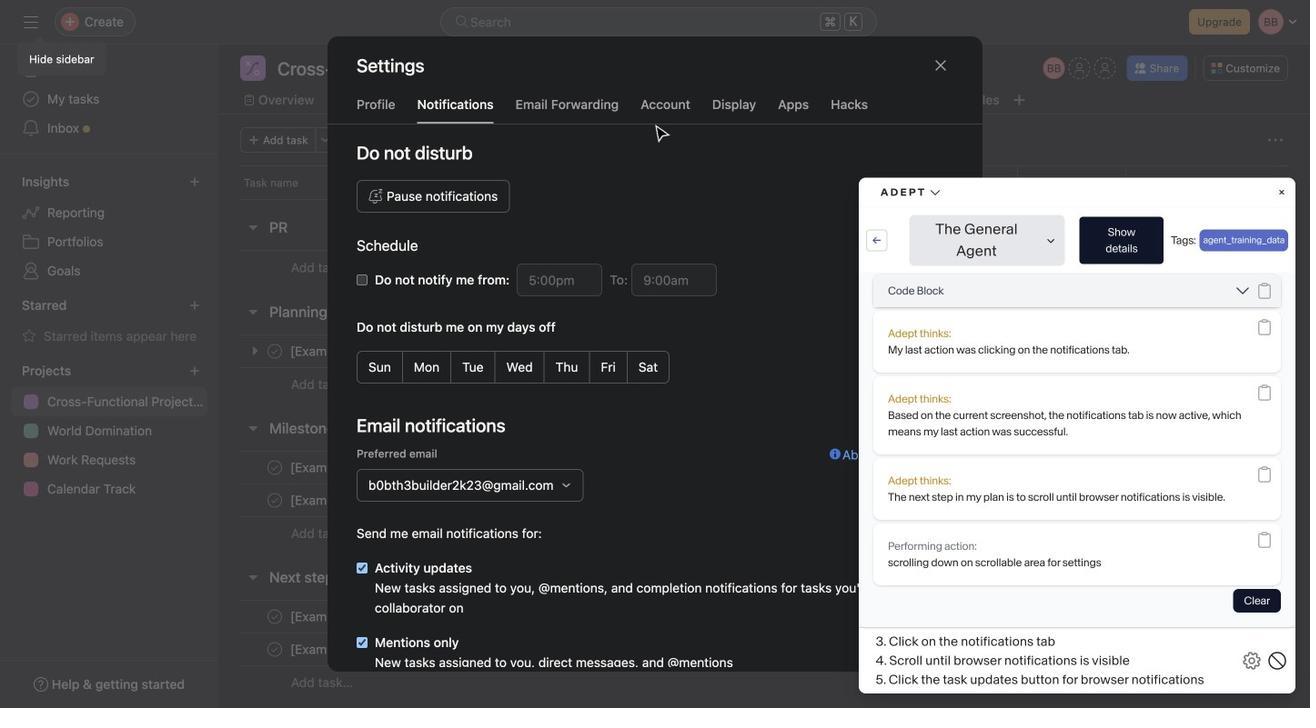 Task type: locate. For each thing, give the bounding box(es) containing it.
mark complete checkbox inside [example] finalize budget "cell"
[[264, 457, 286, 479]]

collapse task list for this group image for header next steps tree grid on the bottom of page
[[246, 571, 260, 585]]

task name text field inside [example] evaluate new email marketing platform cell
[[287, 492, 585, 510]]

2 vertical spatial mark complete checkbox
[[264, 639, 286, 661]]

mark complete image
[[264, 457, 286, 479], [264, 490, 286, 512], [264, 639, 286, 661]]

line_and_symbols image
[[246, 61, 260, 76]]

mark complete checkbox inside [example] find venue for holiday party cell
[[264, 639, 286, 661]]

2 mark complete image from the top
[[264, 490, 286, 512]]

0 vertical spatial mark complete image
[[264, 457, 286, 479]]

3 mark complete image from the top
[[264, 639, 286, 661]]

tooltip
[[18, 38, 105, 75]]

1 vertical spatial task name text field
[[287, 492, 585, 510]]

mark complete checkbox for task name text box within [example] finalize budget "cell"
[[264, 457, 286, 479]]

collapse task list for this group image
[[246, 220, 260, 235], [246, 421, 260, 436]]

close this dialog image
[[934, 58, 948, 73]]

Task name text field
[[287, 459, 448, 477], [287, 492, 585, 510], [287, 641, 522, 659]]

mark complete image inside [example] evaluate new email marketing platform cell
[[264, 490, 286, 512]]

mark complete image inside [example] finalize budget "cell"
[[264, 457, 286, 479]]

2 vertical spatial mark complete image
[[264, 639, 286, 661]]

None checkbox
[[357, 563, 368, 574]]

collapse task list for this group image
[[246, 305, 260, 319], [246, 571, 260, 585]]

2 collapse task list for this group image from the top
[[246, 571, 260, 585]]

2 collapse task list for this group image from the top
[[246, 421, 260, 436]]

1 vertical spatial mark complete checkbox
[[264, 490, 286, 512]]

[example] evaluate new email marketing platform cell
[[218, 484, 801, 518]]

2 mark complete checkbox from the top
[[264, 490, 286, 512]]

2 vertical spatial task name text field
[[287, 641, 522, 659]]

0 vertical spatial collapse task list for this group image
[[246, 220, 260, 235]]

projects element
[[0, 355, 218, 508]]

3 mark complete checkbox from the top
[[264, 639, 286, 661]]

global element
[[0, 45, 218, 154]]

mark complete image
[[264, 606, 286, 628]]

0 vertical spatial task name text field
[[287, 459, 448, 477]]

mark complete image for task name text box inside [example] evaluate new email marketing platform cell
[[264, 490, 286, 512]]

mark complete image for task name text box within [example] finalize budget "cell"
[[264, 457, 286, 479]]

0 vertical spatial collapse task list for this group image
[[246, 305, 260, 319]]

1 vertical spatial collapse task list for this group image
[[246, 571, 260, 585]]

Mark complete checkbox
[[264, 457, 286, 479], [264, 490, 286, 512], [264, 639, 286, 661]]

1 vertical spatial collapse task list for this group image
[[246, 421, 260, 436]]

mark complete checkbox for task name text box inside [example] evaluate new email marketing platform cell
[[264, 490, 286, 512]]

None text field
[[517, 264, 603, 297], [632, 264, 717, 297], [517, 264, 603, 297], [632, 264, 717, 297]]

1 task name text field from the top
[[287, 459, 448, 477]]

2 task name text field from the top
[[287, 492, 585, 510]]

header next steps tree grid
[[218, 601, 1310, 700]]

task name text field inside [example] finalize budget "cell"
[[287, 459, 448, 477]]

header planning tree grid
[[218, 335, 1310, 401]]

3 task name text field from the top
[[287, 641, 522, 659]]

mark complete checkbox inside [example] evaluate new email marketing platform cell
[[264, 490, 286, 512]]

None text field
[[273, 56, 524, 81]]

manage project members image
[[1043, 57, 1065, 79]]

hide sidebar image
[[24, 15, 38, 29]]

1 mark complete image from the top
[[264, 457, 286, 479]]

task name text field inside [example] find venue for holiday party cell
[[287, 641, 522, 659]]

dialog
[[328, 36, 983, 709]]

mark complete image inside [example] find venue for holiday party cell
[[264, 639, 286, 661]]

None checkbox
[[357, 275, 368, 286], [357, 638, 368, 649], [357, 275, 368, 286], [357, 638, 368, 649]]

row
[[218, 166, 1310, 199], [240, 198, 1288, 200], [218, 250, 1310, 285], [218, 368, 1310, 401], [218, 451, 1310, 485], [218, 484, 1310, 518], [218, 517, 1310, 551], [218, 601, 1310, 634], [218, 633, 1310, 667], [218, 666, 1310, 700]]

1 vertical spatial mark complete image
[[264, 490, 286, 512]]

1 mark complete checkbox from the top
[[264, 457, 286, 479]]

1 collapse task list for this group image from the top
[[246, 305, 260, 319]]

Mark complete checkbox
[[264, 606, 286, 628]]

0 vertical spatial mark complete checkbox
[[264, 457, 286, 479]]



Task type: describe. For each thing, give the bounding box(es) containing it.
task name text field for header milestones tree grid
[[287, 492, 585, 510]]

Task name text field
[[287, 608, 500, 626]]

task name text field for header next steps tree grid on the bottom of page
[[287, 641, 522, 659]]

insights element
[[0, 166, 218, 289]]

[example] approve campaign copy cell
[[218, 601, 801, 634]]

[example] find venue for holiday party cell
[[218, 633, 801, 667]]

1 collapse task list for this group image from the top
[[246, 220, 260, 235]]

[example] finalize budget cell
[[218, 451, 801, 485]]

collapse task list for this group image for header planning tree grid
[[246, 305, 260, 319]]

header milestones tree grid
[[218, 451, 1310, 551]]

settings tab list
[[328, 95, 983, 125]]

mark complete image for task name text box inside [example] find venue for holiday party cell
[[264, 639, 286, 661]]

mark complete checkbox for task name text box inside [example] find venue for holiday party cell
[[264, 639, 286, 661]]

starred element
[[0, 289, 218, 355]]



Task type: vqa. For each thing, say whether or not it's contained in the screenshot.
OVERVIEW Link
no



